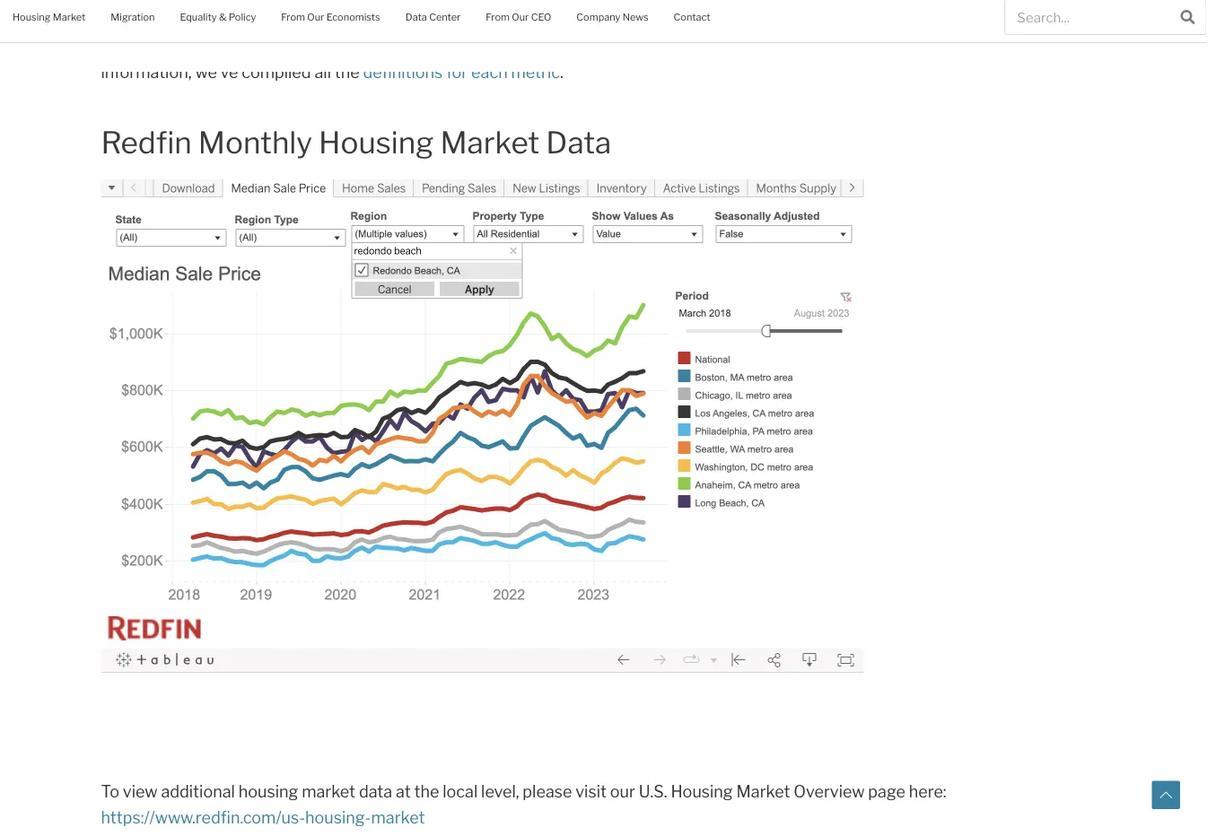 Task type: locate. For each thing, give the bounding box(es) containing it.
and down "rolling"
[[432, 10, 460, 30]]

0 vertical spatial all
[[101, 0, 120, 4]]

computed
[[214, 0, 291, 4]]

company news
[[577, 11, 649, 23]]

about
[[885, 10, 928, 30], [101, 36, 145, 56]]

housing
[[13, 11, 51, 23], [319, 125, 434, 160], [671, 782, 733, 802]]

0 horizontal spatial or
[[492, 0, 508, 4]]

market down at
[[371, 808, 425, 828]]

0 vertical spatial about
[[885, 10, 928, 30]]

. down viewed
[[560, 62, 564, 82]]

0 vertical spatial market
[[53, 11, 86, 23]]

equality & policy
[[180, 11, 256, 23]]

is up equality at left top
[[198, 0, 211, 4]]

here left for
[[975, 36, 1009, 56]]

redfin monthly housing market data
[[101, 125, 612, 160]]

0 horizontal spatial .
[[560, 62, 564, 82]]

company news link
[[564, 0, 661, 38]]

redfin
[[101, 125, 192, 160]]

0 horizontal spatial is
[[198, 0, 211, 4]]

ceo
[[531, 11, 551, 23]]

and right area on the top
[[992, 0, 1020, 4]]

1 horizontal spatial .
[[1009, 36, 1012, 56]]

of
[[124, 10, 140, 30]]

to view additional housing market data at the local level, please visit our u.s. housing market overview page here: https://www.redfin.com/us-housing-market
[[101, 782, 947, 828]]

1 vertical spatial housing
[[319, 125, 434, 160]]

or down viewed
[[558, 36, 574, 56]]

and
[[992, 0, 1020, 4], [432, 10, 460, 30]]

center
[[429, 11, 461, 23]]

definitions
[[363, 62, 443, 82]]

questions
[[1017, 10, 1091, 30]]

full
[[887, 36, 910, 56]]

from down 4
[[486, 11, 510, 23]]

about down the of
[[101, 36, 145, 56]]

0 vertical spatial housing
[[13, 11, 51, 23]]

housing-
[[305, 808, 371, 828]]

market down each
[[440, 125, 540, 160]]

housing inside to view additional housing market data at the local level, please visit our u.s. housing market overview page here: https://www.redfin.com/us-housing-market
[[671, 782, 733, 802]]

1 horizontal spatial please
[[523, 782, 572, 802]]

the right at
[[414, 782, 439, 802]]

from down daily
[[281, 11, 305, 23]]

all up migration in the left of the page
[[101, 0, 120, 4]]

local inside all data here is computed daily as either a rolling 1, 4 or 12-week window. the local data is grouped by metropolitan area and by county. all of this data is subject to revisions weekly and should be viewed with caution. if there are any concerns about the data or questions about metric definitions, please e-mail econdata@redfin.com or press@redfin.com. you can download the full dataset
[[675, 0, 710, 4]]

all
[[101, 0, 120, 4], [101, 10, 120, 30]]

by up concerns
[[833, 0, 851, 4]]

0 horizontal spatial our
[[307, 11, 324, 23]]

data down a
[[405, 11, 427, 23]]

level,
[[481, 782, 519, 802]]

data down . for more information, we've compiled all the
[[546, 125, 612, 160]]

0 horizontal spatial about
[[101, 36, 145, 56]]

any
[[781, 10, 808, 30]]

please
[[287, 36, 337, 56], [523, 782, 572, 802]]

1 horizontal spatial housing
[[319, 125, 434, 160]]

0 vertical spatial local
[[675, 0, 710, 4]]

the
[[932, 10, 957, 30], [859, 36, 884, 56], [335, 62, 360, 82], [414, 782, 439, 802]]

window.
[[579, 0, 639, 4]]

1 from from the left
[[281, 11, 305, 23]]

0 vertical spatial please
[[287, 36, 337, 56]]

from our ceo
[[486, 11, 551, 23]]

1 horizontal spatial data
[[546, 125, 612, 160]]

0 horizontal spatial local
[[443, 782, 478, 802]]

1 horizontal spatial local
[[675, 0, 710, 4]]

market up housing-
[[302, 782, 356, 802]]

1 vertical spatial and
[[432, 10, 460, 30]]

or up here "link"
[[997, 10, 1013, 30]]

0 horizontal spatial here
[[161, 0, 195, 4]]

1 horizontal spatial here
[[975, 36, 1009, 56]]

our
[[307, 11, 324, 23], [512, 11, 529, 23]]

are
[[754, 10, 778, 30]]

our for economists
[[307, 11, 324, 23]]

week
[[535, 0, 575, 4]]

1 vertical spatial all
[[101, 10, 120, 30]]

data
[[124, 0, 157, 4], [714, 0, 747, 4], [174, 10, 208, 30], [960, 10, 994, 30], [359, 782, 392, 802]]

econdata@redfin.com
[[390, 36, 555, 56]]

0 horizontal spatial metric
[[148, 36, 197, 56]]

to
[[101, 782, 119, 802]]

1 vertical spatial local
[[443, 782, 478, 802]]

. left for
[[1009, 36, 1012, 56]]

2 horizontal spatial housing
[[671, 782, 733, 802]]

1 horizontal spatial metric
[[511, 62, 560, 82]]

please left visit
[[523, 782, 572, 802]]

data left &
[[174, 10, 208, 30]]

1 vertical spatial here
[[975, 36, 1009, 56]]

data center link
[[393, 0, 473, 38]]

is left 'policy'
[[211, 10, 223, 30]]

0 vertical spatial metric
[[148, 36, 197, 56]]

u.s.
[[639, 782, 667, 802]]

from
[[281, 11, 305, 23], [486, 11, 510, 23]]

1 horizontal spatial market
[[440, 125, 540, 160]]

about down the metropolitan
[[885, 10, 928, 30]]

0 vertical spatial here
[[161, 0, 195, 4]]

be
[[517, 10, 536, 30]]

1 vertical spatial please
[[523, 782, 572, 802]]

None search field
[[1005, 0, 1207, 35]]

is
[[198, 0, 211, 4], [750, 0, 763, 4], [211, 10, 223, 30]]

market inside to view additional housing market data at the local level, please visit our u.s. housing market overview page here: https://www.redfin.com/us-housing-market
[[737, 782, 790, 802]]

1 horizontal spatial by
[[1023, 0, 1041, 4]]

0 horizontal spatial market
[[302, 782, 356, 802]]

metric
[[148, 36, 197, 56], [511, 62, 560, 82]]

by
[[833, 0, 851, 4], [1023, 0, 1041, 4]]

news
[[623, 11, 649, 23]]

2 vertical spatial or
[[558, 36, 574, 56]]

compiled
[[242, 62, 311, 82]]

can
[[751, 36, 778, 56]]

0 horizontal spatial by
[[833, 0, 851, 4]]

search image
[[1181, 10, 1195, 24]]

with
[[597, 10, 629, 30]]

as
[[333, 0, 350, 4]]

here inside all data here is computed daily as either a rolling 1, 4 or 12-week window. the local data is grouped by metropolitan area and by county. all of this data is subject to revisions weekly and should be viewed with caution. if there are any concerns about the data or questions about metric definitions, please e-mail econdata@redfin.com or press@redfin.com. you can download the full dataset
[[161, 0, 195, 4]]

the right all
[[335, 62, 360, 82]]

0 horizontal spatial from
[[281, 11, 305, 23]]

all left the of
[[101, 10, 120, 30]]

here up equality at left top
[[161, 0, 195, 4]]

2 vertical spatial market
[[737, 782, 790, 802]]

0 horizontal spatial housing
[[13, 11, 51, 23]]

0 horizontal spatial please
[[287, 36, 337, 56]]

0 vertical spatial .
[[1009, 36, 1012, 56]]

you
[[720, 36, 748, 56]]

2 horizontal spatial or
[[997, 10, 1013, 30]]

this
[[143, 10, 171, 30]]

our down daily
[[307, 11, 324, 23]]

1 vertical spatial market
[[371, 808, 425, 828]]

2 our from the left
[[512, 11, 529, 23]]

by up questions
[[1023, 0, 1041, 4]]

here
[[161, 0, 195, 4], [975, 36, 1009, 56]]

or right 4
[[492, 0, 508, 4]]

data
[[405, 11, 427, 23], [546, 125, 612, 160]]

1 horizontal spatial our
[[512, 11, 529, 23]]

either
[[353, 0, 398, 4]]

from for from our ceo
[[486, 11, 510, 23]]

2 horizontal spatial market
[[737, 782, 790, 802]]

metric inside all data here is computed daily as either a rolling 1, 4 or 12-week window. the local data is grouped by metropolitan area and by county. all of this data is subject to revisions weekly and should be viewed with caution. if there are any concerns about the data or questions about metric definitions, please e-mail econdata@redfin.com or press@redfin.com. you can download the full dataset
[[148, 36, 197, 56]]

https://www.redfin.com/us-housing-market link
[[101, 808, 425, 828]]

please up all
[[287, 36, 337, 56]]

data left at
[[359, 782, 392, 802]]

data up migration in the left of the page
[[124, 0, 157, 4]]

migration
[[111, 11, 155, 23]]

2 vertical spatial housing
[[671, 782, 733, 802]]

metric right each
[[511, 62, 560, 82]]

market left the of
[[53, 11, 86, 23]]

our down the 12-
[[512, 11, 529, 23]]

local
[[675, 0, 710, 4], [443, 782, 478, 802]]

market inside "link"
[[53, 11, 86, 23]]

0 horizontal spatial and
[[432, 10, 460, 30]]

1 vertical spatial .
[[560, 62, 564, 82]]

0 vertical spatial and
[[992, 0, 1020, 4]]

data down area on the top
[[960, 10, 994, 30]]

1 vertical spatial data
[[546, 125, 612, 160]]

equality
[[180, 11, 217, 23]]

local up contact
[[675, 0, 710, 4]]

housing inside "link"
[[13, 11, 51, 23]]

0 horizontal spatial market
[[53, 11, 86, 23]]

or
[[492, 0, 508, 4], [997, 10, 1013, 30], [558, 36, 574, 56]]

0 vertical spatial data
[[405, 11, 427, 23]]

local left level,
[[443, 782, 478, 802]]

is up are
[[750, 0, 763, 4]]

revisions
[[305, 10, 372, 30]]

additional
[[161, 782, 235, 802]]

metric down this on the top of page
[[148, 36, 197, 56]]

from our ceo link
[[473, 0, 564, 38]]

daily
[[295, 0, 329, 4]]

1 horizontal spatial from
[[486, 11, 510, 23]]

.
[[1009, 36, 1012, 56], [560, 62, 564, 82]]

. for more information, we've compiled all the
[[101, 36, 1083, 82]]

1 our from the left
[[307, 11, 324, 23]]

our
[[610, 782, 635, 802]]

market left overview
[[737, 782, 790, 802]]

2 from from the left
[[486, 11, 510, 23]]

&
[[219, 11, 227, 23]]

0 vertical spatial market
[[302, 782, 356, 802]]

market
[[53, 11, 86, 23], [440, 125, 540, 160], [737, 782, 790, 802]]



Task type: describe. For each thing, give the bounding box(es) containing it.
Search... search field
[[1005, 0, 1170, 34]]

please inside to view additional housing market data at the local level, please visit our u.s. housing market overview page here: https://www.redfin.com/us-housing-market
[[523, 782, 572, 802]]

press@redfin.com.
[[577, 36, 716, 56]]

1 horizontal spatial about
[[885, 10, 928, 30]]

page
[[868, 782, 906, 802]]

the
[[642, 0, 672, 4]]

for
[[1016, 36, 1040, 56]]

caution.
[[632, 10, 692, 30]]

the left full
[[859, 36, 884, 56]]

metropolitan
[[854, 0, 952, 4]]

all data here is computed daily as either a rolling 1, 4 or 12-week window. the local data is grouped by metropolitan area and by county. all of this data is subject to revisions weekly and should be viewed with caution. if there are any concerns about the data or questions about metric definitions, please e-mail econdata@redfin.com or press@redfin.com. you can download the full dataset
[[101, 0, 1098, 56]]

a
[[401, 0, 410, 4]]

from for from our economists
[[281, 11, 305, 23]]

4
[[478, 0, 488, 4]]

the inside to view additional housing market data at the local level, please visit our u.s. housing market overview page here: https://www.redfin.com/us-housing-market
[[414, 782, 439, 802]]

there
[[710, 10, 750, 30]]

housing
[[239, 782, 298, 802]]

data up the there
[[714, 0, 747, 4]]

grouped
[[766, 0, 829, 4]]

view
[[123, 782, 158, 802]]

if
[[695, 10, 706, 30]]

should
[[463, 10, 514, 30]]

. inside . for more information, we've compiled all the
[[1009, 36, 1012, 56]]

definitions,
[[201, 36, 284, 56]]

here link
[[975, 36, 1009, 56]]

dataset
[[914, 36, 971, 56]]

1,
[[464, 0, 475, 4]]

1 vertical spatial or
[[997, 10, 1013, 30]]

each
[[471, 62, 508, 82]]

the inside . for more information, we've compiled all the
[[335, 62, 360, 82]]

https://www.redfin.com/us-
[[101, 808, 305, 828]]

for
[[446, 62, 468, 82]]

local inside to view additional housing market data at the local level, please visit our u.s. housing market overview page here: https://www.redfin.com/us-housing-market
[[443, 782, 478, 802]]

0 vertical spatial or
[[492, 0, 508, 4]]

equality & policy link
[[167, 0, 269, 38]]

please inside all data here is computed daily as either a rolling 1, 4 or 12-week window. the local data is grouped by metropolitan area and by county. all of this data is subject to revisions weekly and should be viewed with caution. if there are any concerns about the data or questions about metric definitions, please e-mail econdata@redfin.com or press@redfin.com. you can download the full dataset
[[287, 36, 337, 56]]

the up dataset
[[932, 10, 957, 30]]

viewed
[[540, 10, 593, 30]]

1 by from the left
[[833, 0, 851, 4]]

economists
[[326, 11, 380, 23]]

county.
[[1044, 0, 1098, 4]]

definitions for each metric .
[[363, 62, 564, 82]]

definitions for each metric link
[[363, 62, 560, 82]]

from our economists
[[281, 11, 380, 23]]

1 horizontal spatial is
[[211, 10, 223, 30]]

weekly
[[376, 10, 428, 30]]

2 all from the top
[[101, 10, 120, 30]]

area
[[955, 0, 988, 4]]

e-
[[340, 36, 356, 56]]

1 vertical spatial metric
[[511, 62, 560, 82]]

1 vertical spatial market
[[440, 125, 540, 160]]

overview
[[794, 782, 865, 802]]

to
[[286, 10, 301, 30]]

data center
[[405, 11, 461, 23]]

migration link
[[98, 0, 167, 38]]

1 horizontal spatial or
[[558, 36, 574, 56]]

subject
[[227, 10, 282, 30]]

download
[[782, 36, 855, 56]]

12-
[[511, 0, 535, 4]]

1 horizontal spatial and
[[992, 0, 1020, 4]]

we've
[[195, 62, 238, 82]]

data inside to view additional housing market data at the local level, please visit our u.s. housing market overview page here: https://www.redfin.com/us-housing-market
[[359, 782, 392, 802]]

housing market
[[13, 11, 86, 23]]

all
[[315, 62, 331, 82]]

visit
[[576, 782, 607, 802]]

1 all from the top
[[101, 0, 120, 4]]

information,
[[101, 62, 192, 82]]

contact link
[[661, 0, 723, 38]]

policy
[[229, 11, 256, 23]]

from our economists link
[[269, 0, 393, 38]]

housing market link
[[0, 0, 98, 38]]

contact
[[674, 11, 711, 23]]

mail
[[356, 36, 387, 56]]

more
[[1043, 36, 1083, 56]]

1 horizontal spatial market
[[371, 808, 425, 828]]

rolling
[[414, 0, 460, 4]]

at
[[396, 782, 411, 802]]

2 horizontal spatial is
[[750, 0, 763, 4]]

1 vertical spatial about
[[101, 36, 145, 56]]

concerns
[[811, 10, 881, 30]]

our for ceo
[[512, 11, 529, 23]]

0 horizontal spatial data
[[405, 11, 427, 23]]

monthly
[[198, 125, 312, 160]]

2 by from the left
[[1023, 0, 1041, 4]]

here:
[[909, 782, 947, 802]]

company
[[577, 11, 621, 23]]



Task type: vqa. For each thing, say whether or not it's contained in the screenshot.
"Your"
no



